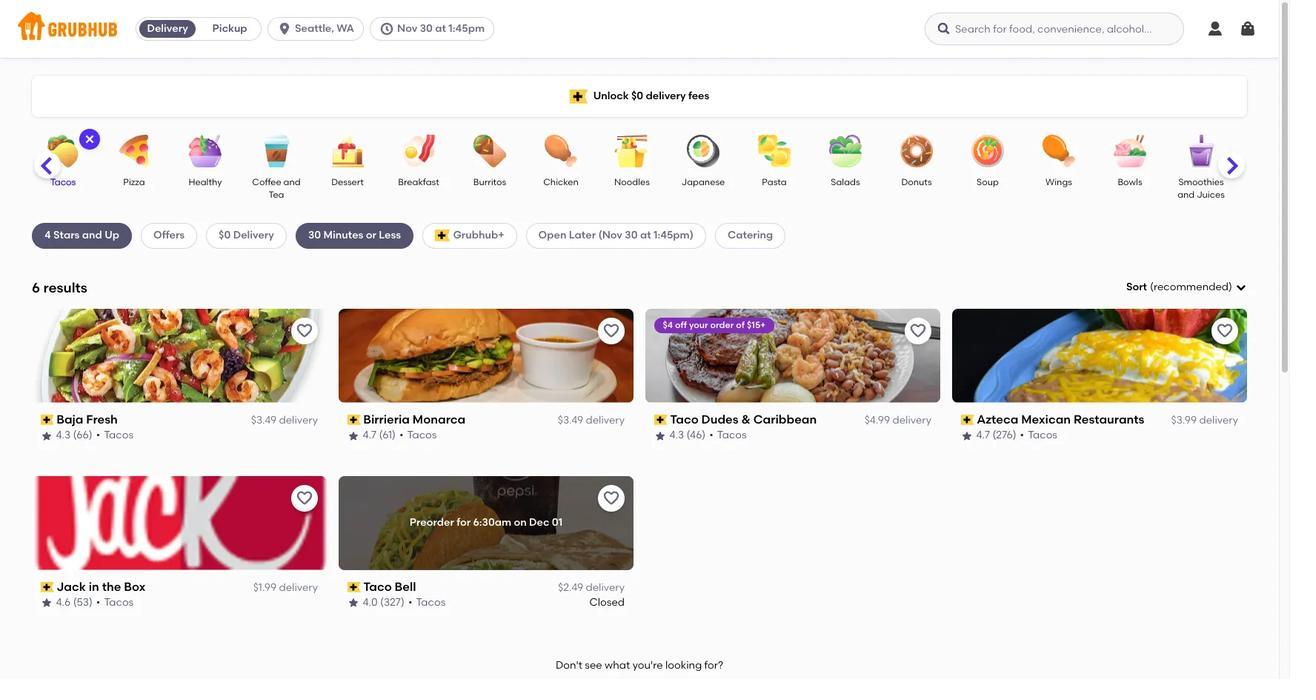 Task type: locate. For each thing, give the bounding box(es) containing it.
taco
[[670, 413, 699, 427], [364, 580, 392, 594]]

0 vertical spatial and
[[283, 177, 301, 187]]

4.7 for azteca mexican restaurants
[[977, 429, 990, 442]]

0 vertical spatial delivery
[[147, 22, 188, 35]]

taco for taco bell
[[364, 580, 392, 594]]

delivery left pickup
[[147, 22, 188, 35]]

restaurants
[[1074, 413, 1145, 427]]

main navigation navigation
[[0, 0, 1279, 58]]

2 subscription pass image from the left
[[348, 415, 361, 425]]

0 horizontal spatial $3.49 delivery
[[251, 414, 318, 427]]

svg image
[[1206, 20, 1224, 38], [277, 21, 292, 36], [379, 21, 394, 36], [937, 21, 952, 36], [84, 133, 96, 145], [1235, 282, 1247, 294]]

2 $3.49 delivery from the left
[[558, 414, 625, 427]]

6:30am
[[473, 517, 511, 529]]

1 horizontal spatial taco
[[670, 413, 699, 427]]

tacos down birrieria monarca
[[408, 429, 437, 442]]

azteca mexican restaurants
[[977, 413, 1145, 427]]

1 vertical spatial grubhub plus flag logo image
[[435, 230, 450, 242]]

1 $3.49 delivery from the left
[[251, 414, 318, 427]]

1 4.7 from the left
[[363, 429, 377, 442]]

1 horizontal spatial 4.3
[[670, 429, 685, 442]]

1 4.3 from the left
[[56, 429, 71, 442]]

• for mexican
[[1021, 429, 1025, 442]]

burritos image
[[464, 135, 516, 167]]

and down smoothies
[[1178, 190, 1195, 200]]

recommended
[[1154, 281, 1229, 293]]

• tacos down the "the"
[[97, 597, 134, 609]]

4.7 (276)
[[977, 429, 1017, 442]]

30
[[420, 22, 433, 35], [308, 229, 321, 242], [625, 229, 638, 242]]

tacos down bell
[[416, 597, 446, 609]]

coffee and tea image
[[250, 135, 302, 167]]

(61)
[[379, 429, 396, 442]]

catering
[[728, 229, 773, 242]]

save this restaurant image for birrieria monarca
[[603, 322, 620, 340]]

azteca mexican restaurants logo image
[[952, 309, 1247, 403]]

1 horizontal spatial 4.7
[[977, 429, 990, 442]]

delivery for azteca mexican restaurants
[[1199, 414, 1238, 427]]

the
[[102, 580, 121, 594]]

fresh
[[87, 413, 118, 427]]

• tacos for dudes
[[710, 429, 747, 442]]

1 horizontal spatial grubhub plus flag logo image
[[570, 89, 587, 103]]

chicken
[[543, 177, 579, 187]]

01
[[552, 517, 563, 529]]

• right (61)
[[400, 429, 404, 442]]

1 subscription pass image from the left
[[41, 415, 54, 425]]

and inside coffee and tea
[[283, 177, 301, 187]]

0 horizontal spatial 4.7
[[363, 429, 377, 442]]

1 $3.49 from the left
[[251, 414, 276, 427]]

• right (53)
[[97, 597, 101, 609]]

4.0
[[363, 597, 378, 609]]

nov 30 at 1:45pm
[[397, 22, 485, 35]]

1 horizontal spatial $3.49 delivery
[[558, 414, 625, 427]]

30 inside button
[[420, 22, 433, 35]]

birrieria monarca
[[364, 413, 466, 427]]

salads
[[831, 177, 860, 187]]

taco for taco dudes & caribbean
[[670, 413, 699, 427]]

taco up '4.3 (46)'
[[670, 413, 699, 427]]

star icon image left 4.7 (61)
[[348, 430, 359, 442]]

$3.99 delivery
[[1171, 414, 1238, 427]]

caribbean
[[754, 413, 817, 427]]

30 right (nov
[[625, 229, 638, 242]]

bell
[[395, 580, 416, 594]]

juices
[[1197, 190, 1225, 200]]

seattle, wa button
[[268, 17, 370, 41]]

tacos down mexican
[[1028, 429, 1058, 442]]

soup image
[[962, 135, 1014, 167]]

• tacos for fresh
[[96, 429, 134, 442]]

and left up
[[82, 229, 102, 242]]

subscription pass image
[[654, 415, 667, 425], [961, 415, 974, 425], [41, 582, 54, 593], [348, 582, 361, 593]]

subscription pass image left jack
[[41, 582, 54, 593]]

tacos down the "the"
[[104, 597, 134, 609]]

2 vertical spatial and
[[82, 229, 102, 242]]

at left 1:45pm
[[435, 22, 446, 35]]

and up tea
[[283, 177, 301, 187]]

don't
[[556, 660, 582, 672]]

1 vertical spatial at
[[640, 229, 651, 242]]

smoothies
[[1179, 177, 1224, 187]]

0 vertical spatial taco
[[670, 413, 699, 427]]

1 vertical spatial $0
[[219, 229, 231, 242]]

grubhub plus flag logo image for unlock $0 delivery fees
[[570, 89, 587, 103]]

birrieria monarca logo image
[[339, 309, 634, 403]]

0 vertical spatial grubhub plus flag logo image
[[570, 89, 587, 103]]

japanese image
[[677, 135, 729, 167]]

4.7 left (276)
[[977, 429, 990, 442]]

svg image inside nov 30 at 1:45pm button
[[379, 21, 394, 36]]

open
[[538, 229, 567, 242]]

at left the 1:45pm)
[[640, 229, 651, 242]]

0 horizontal spatial at
[[435, 22, 446, 35]]

1 horizontal spatial 30
[[420, 22, 433, 35]]

30 left 'minutes'
[[308, 229, 321, 242]]

azteca
[[977, 413, 1019, 427]]

None field
[[1126, 280, 1247, 295]]

0 horizontal spatial subscription pass image
[[41, 415, 54, 425]]

1 vertical spatial taco
[[364, 580, 392, 594]]

tacos
[[50, 177, 76, 187], [104, 429, 134, 442], [408, 429, 437, 442], [718, 429, 747, 442], [1028, 429, 1058, 442], [104, 597, 134, 609], [416, 597, 446, 609]]

6
[[32, 279, 40, 296]]

30 right nov
[[420, 22, 433, 35]]

$4 off your order of $15+
[[663, 320, 766, 330]]

for?
[[704, 660, 723, 672]]

subscription pass image for taco dudes & caribbean
[[654, 415, 667, 425]]

noodles image
[[606, 135, 658, 167]]

save this restaurant button for azteca mexican restaurants
[[1212, 318, 1238, 344]]

4.6 (53)
[[56, 597, 93, 609]]

$1.99 delivery
[[253, 582, 318, 594]]

4.3 for taco dudes & caribbean
[[670, 429, 685, 442]]

star icon image left 4.0
[[348, 598, 359, 609]]

tacos down taco dudes & caribbean on the right bottom of page
[[718, 429, 747, 442]]

0 horizontal spatial 4.3
[[56, 429, 71, 442]]

$0 right offers
[[219, 229, 231, 242]]

grubhub plus flag logo image left grubhub+
[[435, 230, 450, 242]]

• right (276)
[[1021, 429, 1025, 442]]

noodles
[[614, 177, 650, 187]]

star icon image
[[41, 430, 53, 442], [348, 430, 359, 442], [654, 430, 666, 442], [961, 430, 973, 442], [41, 598, 53, 609], [348, 598, 359, 609]]

subscription pass image left birrieria
[[348, 415, 361, 425]]

0 vertical spatial $0
[[631, 90, 643, 102]]

baja
[[57, 413, 84, 427]]

jack in the box logo image
[[32, 476, 327, 570]]

Search for food, convenience, alcohol... search field
[[925, 13, 1184, 45]]

sort
[[1126, 281, 1147, 293]]

0 horizontal spatial grubhub plus flag logo image
[[435, 230, 450, 242]]

(276)
[[993, 429, 1017, 442]]

taco dudes & caribbean logo image
[[645, 309, 940, 403]]

2 4.3 from the left
[[670, 429, 685, 442]]

grubhub plus flag logo image
[[570, 89, 587, 103], [435, 230, 450, 242]]

taco up 4.0 (327)
[[364, 580, 392, 594]]

1 horizontal spatial delivery
[[233, 229, 274, 242]]

• tacos down mexican
[[1021, 429, 1058, 442]]

•
[[96, 429, 101, 442], [400, 429, 404, 442], [710, 429, 714, 442], [1021, 429, 1025, 442], [97, 597, 101, 609], [409, 597, 413, 609]]

$0
[[631, 90, 643, 102], [219, 229, 231, 242]]

star icon image for taco dudes & caribbean
[[654, 430, 666, 442]]

1 horizontal spatial $3.49
[[558, 414, 583, 427]]

0 horizontal spatial $0
[[219, 229, 231, 242]]

pizza image
[[108, 135, 160, 167]]

you're
[[633, 660, 663, 672]]

nov 30 at 1:45pm button
[[370, 17, 500, 41]]

1 horizontal spatial at
[[640, 229, 651, 242]]

subscription pass image left "taco bell"
[[348, 582, 361, 593]]

and for coffee and tea
[[283, 177, 301, 187]]

unlock
[[593, 90, 629, 102]]

pasta
[[762, 177, 787, 187]]

and inside smoothies and juices
[[1178, 190, 1195, 200]]

2 4.7 from the left
[[977, 429, 990, 442]]

$3.49
[[251, 414, 276, 427], [558, 414, 583, 427]]

$0 right unlock
[[631, 90, 643, 102]]

don't see what you're looking for?
[[556, 660, 723, 672]]

open later (nov 30 at 1:45pm)
[[538, 229, 694, 242]]

none field containing sort
[[1126, 280, 1247, 295]]

4.0 (327)
[[363, 597, 405, 609]]

subscription pass image for jack in the box
[[41, 582, 54, 593]]

order
[[711, 320, 734, 330]]

tacos down fresh
[[104, 429, 134, 442]]

subscription pass image for azteca mexican restaurants
[[961, 415, 974, 425]]

star icon image left '4.3 (46)'
[[654, 430, 666, 442]]

1:45pm
[[449, 22, 485, 35]]

1 horizontal spatial $0
[[631, 90, 643, 102]]

• tacos down dudes
[[710, 429, 747, 442]]

delivery
[[646, 90, 686, 102], [279, 414, 318, 427], [586, 414, 625, 427], [893, 414, 932, 427], [1199, 414, 1238, 427], [279, 582, 318, 594], [586, 582, 625, 594]]

• right (66) on the left bottom of the page
[[96, 429, 101, 442]]

• for in
[[97, 597, 101, 609]]

on
[[514, 517, 527, 529]]

• right the (46)
[[710, 429, 714, 442]]

sort ( recommended )
[[1126, 281, 1232, 293]]

• down bell
[[409, 597, 413, 609]]

salads image
[[820, 135, 872, 167]]

star icon image left 4.6
[[41, 598, 53, 609]]

at inside button
[[435, 22, 446, 35]]

4.3 down baja
[[56, 429, 71, 442]]

breakfast image
[[393, 135, 445, 167]]

star icon image for baja fresh
[[41, 430, 53, 442]]

$3.49 delivery
[[251, 414, 318, 427], [558, 414, 625, 427]]

bowls image
[[1104, 135, 1156, 167]]

delivery
[[147, 22, 188, 35], [233, 229, 274, 242]]

4.3 (46)
[[670, 429, 706, 442]]

birrieria
[[364, 413, 410, 427]]

star icon image left '4.3 (66)'
[[41, 430, 53, 442]]

$0 delivery
[[219, 229, 274, 242]]

subscription pass image left baja
[[41, 415, 54, 425]]

dudes
[[702, 413, 739, 427]]

save this restaurant image for baja fresh
[[296, 322, 313, 340]]

save this restaurant button for taco bell
[[598, 485, 625, 512]]

4.7 left (61)
[[363, 429, 377, 442]]

• tacos down birrieria monarca
[[400, 429, 437, 442]]

save this restaurant image
[[296, 322, 313, 340], [603, 322, 620, 340], [1216, 322, 1234, 340], [296, 490, 313, 507], [603, 490, 620, 507]]

4.3
[[56, 429, 71, 442], [670, 429, 685, 442]]

4 stars and up
[[44, 229, 119, 242]]

burritos
[[473, 177, 506, 187]]

delivery for jack in the box
[[279, 582, 318, 594]]

1 vertical spatial delivery
[[233, 229, 274, 242]]

0 horizontal spatial taco
[[364, 580, 392, 594]]

2 horizontal spatial and
[[1178, 190, 1195, 200]]

0 horizontal spatial $3.49
[[251, 414, 276, 427]]

save this restaurant button for jack in the box
[[291, 485, 318, 512]]

taco bell
[[364, 580, 416, 594]]

1 vertical spatial and
[[1178, 190, 1195, 200]]

(66)
[[73, 429, 93, 442]]

tacos for birrieria monarca
[[408, 429, 437, 442]]

• tacos down fresh
[[96, 429, 134, 442]]

delivery down tea
[[233, 229, 274, 242]]

$15+
[[747, 320, 766, 330]]

what
[[605, 660, 630, 672]]

star icon image left 4.7 (276) at right bottom
[[961, 430, 973, 442]]

1 horizontal spatial subscription pass image
[[348, 415, 361, 425]]

2 $3.49 from the left
[[558, 414, 583, 427]]

subscription pass image left azteca
[[961, 415, 974, 425]]

1 horizontal spatial and
[[283, 177, 301, 187]]

box
[[124, 580, 146, 594]]

• tacos
[[96, 429, 134, 442], [400, 429, 437, 442], [710, 429, 747, 442], [1021, 429, 1058, 442], [97, 597, 134, 609], [409, 597, 446, 609]]

4.3 left the (46)
[[670, 429, 685, 442]]

wa
[[337, 22, 354, 35]]

dessert
[[331, 177, 364, 187]]

grubhub plus flag logo image left unlock
[[570, 89, 587, 103]]

off
[[676, 320, 687, 330]]

subscription pass image
[[41, 415, 54, 425], [348, 415, 361, 425]]

subscription pass image left dudes
[[654, 415, 667, 425]]

$3.49 for fresh
[[251, 414, 276, 427]]

stars
[[53, 229, 80, 242]]

0 vertical spatial at
[[435, 22, 446, 35]]

save this restaurant button for birrieria monarca
[[598, 318, 625, 344]]

0 horizontal spatial delivery
[[147, 22, 188, 35]]

save this restaurant button
[[291, 318, 318, 344], [598, 318, 625, 344], [905, 318, 932, 344], [1212, 318, 1238, 344], [291, 485, 318, 512], [598, 485, 625, 512]]

$1.99
[[253, 582, 276, 594]]

subscription pass image for baja fresh
[[41, 415, 54, 425]]



Task type: vqa. For each thing, say whether or not it's contained in the screenshot.
TACO DUDES & CARIBBEAN on the right of the page
yes



Task type: describe. For each thing, give the bounding box(es) containing it.
healthy image
[[179, 135, 231, 167]]

• tacos for in
[[97, 597, 134, 609]]

grubhub plus flag logo image for grubhub+
[[435, 230, 450, 242]]

smoothies and juices image
[[1175, 135, 1227, 167]]

subscription pass image for taco bell
[[348, 582, 361, 593]]

4.7 (61)
[[363, 429, 396, 442]]

4.3 for baja fresh
[[56, 429, 71, 442]]

dessert image
[[322, 135, 374, 167]]

• tacos down bell
[[409, 597, 446, 609]]

$4
[[663, 320, 673, 330]]

offers
[[153, 229, 185, 242]]

$3.49 for monarca
[[558, 414, 583, 427]]

$3.49 delivery for baja fresh
[[251, 414, 318, 427]]

taco dudes & caribbean
[[670, 413, 817, 427]]

coffee and tea
[[252, 177, 301, 200]]

of
[[736, 320, 745, 330]]

in
[[89, 580, 100, 594]]

unlock $0 delivery fees
[[593, 90, 709, 102]]

(46)
[[687, 429, 706, 442]]

jack
[[57, 580, 86, 594]]

donuts image
[[891, 135, 943, 167]]

30 minutes or less
[[308, 229, 401, 242]]

coffee
[[252, 177, 281, 187]]

see
[[585, 660, 602, 672]]

mexican
[[1022, 413, 1071, 427]]

closed
[[590, 597, 625, 609]]

• tacos for mexican
[[1021, 429, 1058, 442]]

1:45pm)
[[654, 229, 694, 242]]

dec
[[529, 517, 549, 529]]

your
[[690, 320, 709, 330]]

later
[[569, 229, 596, 242]]

breakfast
[[398, 177, 439, 187]]

0 horizontal spatial and
[[82, 229, 102, 242]]

preorder for 6:30am on dec 01
[[410, 517, 563, 529]]

$2.49 delivery
[[558, 582, 625, 594]]

nov
[[397, 22, 417, 35]]

save this restaurant image
[[909, 322, 927, 340]]

wings
[[1046, 177, 1072, 187]]

less
[[379, 229, 401, 242]]

0 horizontal spatial 30
[[308, 229, 321, 242]]

save this restaurant image for taco bell
[[603, 490, 620, 507]]

star icon image for birrieria monarca
[[348, 430, 359, 442]]

delivery for taco dudes & caribbean
[[893, 414, 932, 427]]

star icon image for jack in the box
[[41, 598, 53, 609]]

4.7 for birrieria monarca
[[363, 429, 377, 442]]

tea
[[269, 190, 284, 200]]

baja fresh
[[57, 413, 118, 427]]

(
[[1150, 281, 1154, 293]]

bakery image
[[1247, 135, 1290, 167]]

delivery button
[[136, 17, 199, 41]]

(53)
[[73, 597, 93, 609]]

(nov
[[598, 229, 623, 242]]

tacos image
[[37, 135, 89, 167]]

4
[[44, 229, 51, 242]]

tacos for baja fresh
[[104, 429, 134, 442]]

$4.99 delivery
[[865, 414, 932, 427]]

tacos for jack in the box
[[104, 597, 134, 609]]

svg image inside seattle, wa button
[[277, 21, 292, 36]]

(327)
[[381, 597, 405, 609]]

• for monarca
[[400, 429, 404, 442]]

svg image
[[1239, 20, 1257, 38]]

healthy
[[189, 177, 222, 187]]

$3.49 delivery for birrieria monarca
[[558, 414, 625, 427]]

grubhub+
[[453, 229, 504, 242]]

wings image
[[1033, 135, 1085, 167]]

preorder
[[410, 517, 454, 529]]

delivery for birrieria monarca
[[586, 414, 625, 427]]

subscription pass image for birrieria monarca
[[348, 415, 361, 425]]

2 horizontal spatial 30
[[625, 229, 638, 242]]

• for fresh
[[96, 429, 101, 442]]

jack in the box
[[57, 580, 146, 594]]

tacos for taco dudes & caribbean
[[718, 429, 747, 442]]

save this restaurant image for azteca mexican restaurants
[[1216, 322, 1234, 340]]

for
[[457, 517, 471, 529]]

$2.49
[[558, 582, 583, 594]]

and for smoothies and juices
[[1178, 190, 1195, 200]]

donuts
[[901, 177, 932, 187]]

4.6
[[56, 597, 71, 609]]

star icon image for azteca mexican restaurants
[[961, 430, 973, 442]]

svg image inside field
[[1235, 282, 1247, 294]]

or
[[366, 229, 376, 242]]

tacos for azteca mexican restaurants
[[1028, 429, 1058, 442]]

seattle,
[[295, 22, 334, 35]]

looking
[[665, 660, 702, 672]]

delivery inside button
[[147, 22, 188, 35]]

$4.99
[[865, 414, 890, 427]]

delivery for taco bell
[[586, 582, 625, 594]]

tacos down tacos "image"
[[50, 177, 76, 187]]

save this restaurant button for baja fresh
[[291, 318, 318, 344]]

baja fresh logo image
[[32, 309, 327, 403]]

delivery for baja fresh
[[279, 414, 318, 427]]

chicken image
[[535, 135, 587, 167]]

pizza
[[123, 177, 145, 187]]

pasta image
[[748, 135, 800, 167]]

save this restaurant image for jack in the box
[[296, 490, 313, 507]]

monarca
[[413, 413, 466, 427]]

• for dudes
[[710, 429, 714, 442]]

results
[[43, 279, 87, 296]]

4.3 (66)
[[56, 429, 93, 442]]

)
[[1229, 281, 1232, 293]]

minutes
[[324, 229, 363, 242]]

pickup
[[212, 22, 247, 35]]

&
[[742, 413, 751, 427]]

• tacos for monarca
[[400, 429, 437, 442]]



